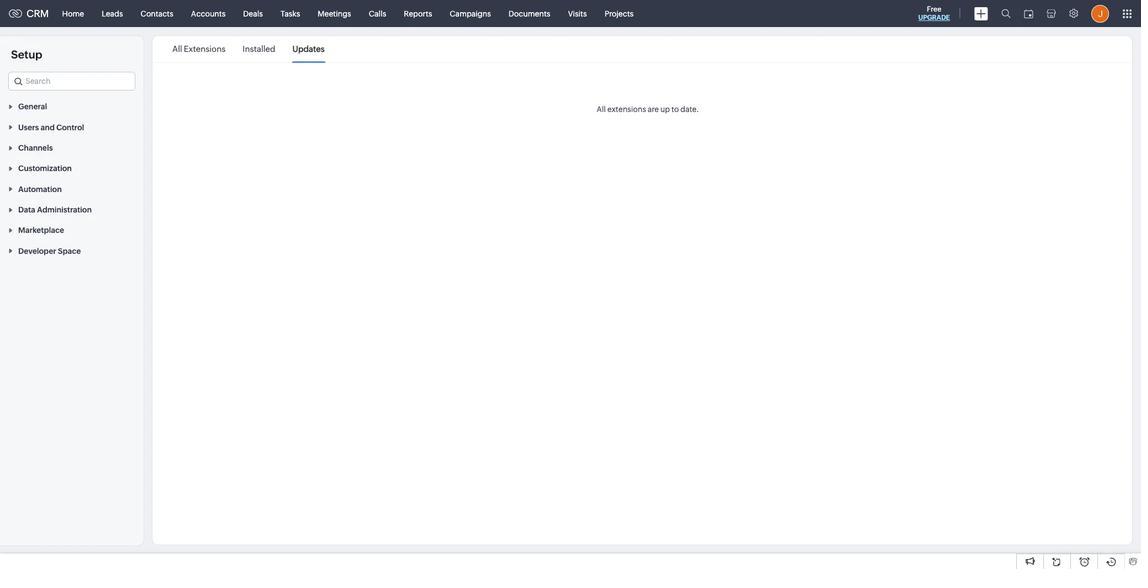 Task type: describe. For each thing, give the bounding box(es) containing it.
projects
[[605, 9, 634, 18]]

all for all extensions are up to date.
[[597, 105, 606, 114]]

customization
[[18, 164, 72, 173]]

all extensions are up to date.
[[597, 105, 699, 114]]

developer
[[18, 247, 56, 256]]

marketplace
[[18, 226, 64, 235]]

users and control
[[18, 123, 84, 132]]

all for all extensions
[[172, 44, 182, 54]]

data administration button
[[0, 199, 144, 220]]

search element
[[995, 0, 1017, 27]]

calendar image
[[1024, 9, 1033, 18]]

profile element
[[1085, 0, 1116, 27]]

deals link
[[234, 0, 272, 27]]

home
[[62, 9, 84, 18]]

crm
[[27, 8, 49, 19]]

customization button
[[0, 158, 144, 179]]

deals
[[243, 9, 263, 18]]

home link
[[53, 0, 93, 27]]

users
[[18, 123, 39, 132]]

marketplace button
[[0, 220, 144, 240]]

create menu image
[[974, 7, 988, 20]]

channels
[[18, 144, 53, 152]]

all extensions
[[172, 44, 226, 54]]

calls
[[369, 9, 386, 18]]

campaigns
[[450, 9, 491, 18]]

are
[[648, 105, 659, 114]]

contacts link
[[132, 0, 182, 27]]

tasks link
[[272, 0, 309, 27]]

general button
[[0, 96, 144, 117]]

all extensions link
[[172, 36, 226, 62]]

visits
[[568, 9, 587, 18]]

general
[[18, 102, 47, 111]]



Task type: vqa. For each thing, say whether or not it's contained in the screenshot.
Lead Owner Lead
no



Task type: locate. For each thing, give the bounding box(es) containing it.
upgrade
[[918, 14, 950, 22]]

1 horizontal spatial all
[[597, 105, 606, 114]]

1 vertical spatial all
[[597, 105, 606, 114]]

accounts link
[[182, 0, 234, 27]]

automation
[[18, 185, 62, 194]]

Search text field
[[9, 72, 135, 90]]

free
[[927, 5, 941, 13]]

0 horizontal spatial all
[[172, 44, 182, 54]]

accounts
[[191, 9, 226, 18]]

updates link
[[292, 36, 325, 62]]

profile image
[[1091, 5, 1109, 22]]

tasks
[[281, 9, 300, 18]]

meetings
[[318, 9, 351, 18]]

extensions
[[184, 44, 226, 54]]

channels button
[[0, 137, 144, 158]]

meetings link
[[309, 0, 360, 27]]

users and control button
[[0, 117, 144, 137]]

contacts
[[141, 9, 173, 18]]

leads
[[102, 9, 123, 18]]

and
[[41, 123, 55, 132]]

all left extensions at left
[[172, 44, 182, 54]]

automation button
[[0, 179, 144, 199]]

projects link
[[596, 0, 642, 27]]

developer space
[[18, 247, 81, 256]]

documents
[[509, 9, 550, 18]]

date.
[[680, 105, 699, 114]]

data administration
[[18, 205, 92, 214]]

all left extensions
[[597, 105, 606, 114]]

installed link
[[243, 36, 275, 62]]

control
[[56, 123, 84, 132]]

leads link
[[93, 0, 132, 27]]

reports
[[404, 9, 432, 18]]

installed
[[243, 44, 275, 54]]

developer space button
[[0, 240, 144, 261]]

updates
[[292, 44, 325, 54]]

crm link
[[9, 8, 49, 19]]

visits link
[[559, 0, 596, 27]]

administration
[[37, 205, 92, 214]]

create menu element
[[968, 0, 995, 27]]

data
[[18, 205, 35, 214]]

documents link
[[500, 0, 559, 27]]

all
[[172, 44, 182, 54], [597, 105, 606, 114]]

free upgrade
[[918, 5, 950, 22]]

up
[[660, 105, 670, 114]]

to
[[671, 105, 679, 114]]

campaigns link
[[441, 0, 500, 27]]

space
[[58, 247, 81, 256]]

extensions
[[607, 105, 646, 114]]

calls link
[[360, 0, 395, 27]]

search image
[[1001, 9, 1011, 18]]

None field
[[8, 72, 135, 91]]

reports link
[[395, 0, 441, 27]]

setup
[[11, 48, 42, 61]]

0 vertical spatial all
[[172, 44, 182, 54]]



